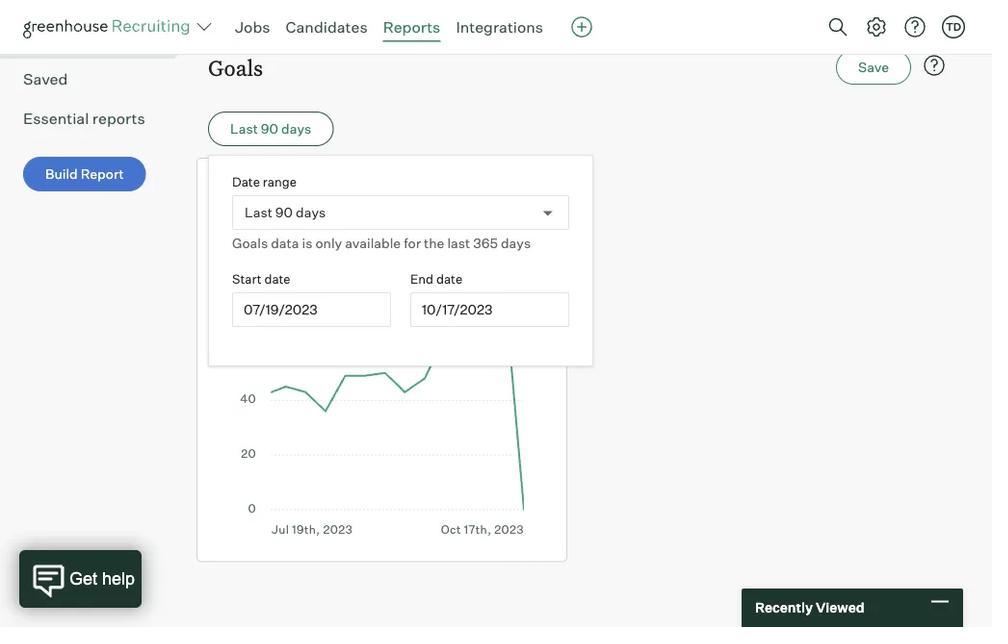 Task type: describe. For each thing, give the bounding box(es) containing it.
build
[[45, 166, 78, 183]]

90 inside button
[[261, 121, 278, 138]]

last inside last 90 days button
[[230, 121, 258, 138]]

49%
[[240, 219, 289, 248]]

report
[[81, 166, 124, 183]]

is
[[302, 236, 312, 253]]

reports link
[[383, 17, 441, 37]]

in
[[269, 176, 287, 203]]

goals for goals data is only available for the last 365 days
[[232, 236, 268, 253]]

only
[[315, 236, 342, 253]]

xychart image
[[240, 278, 524, 538]]

configure image
[[865, 15, 888, 39]]

end
[[410, 272, 434, 287]]

start
[[232, 272, 262, 287]]

recently
[[755, 600, 813, 617]]

date
[[232, 175, 260, 190]]

data
[[271, 236, 299, 253]]

date for start date
[[264, 272, 290, 287]]

available
[[345, 236, 401, 253]]

end date
[[410, 272, 462, 287]]

essential reports
[[23, 110, 145, 129]]

recently viewed
[[755, 600, 864, 617]]

faq image
[[923, 55, 946, 78]]

2 vertical spatial days
[[501, 236, 531, 253]]

time link
[[213, 175, 269, 205]]

saved
[[23, 70, 68, 89]]

essential
[[23, 110, 89, 129]]

stage
[[292, 176, 347, 203]]

in link
[[269, 175, 292, 205]]

365
[[473, 236, 498, 253]]

td button
[[942, 15, 965, 39]]

save
[[858, 59, 889, 76]]



Task type: locate. For each thing, give the bounding box(es) containing it.
days down stage link
[[296, 205, 326, 222]]

last 90 days button
[[208, 112, 334, 147]]

days right 365
[[501, 236, 531, 253]]

0 vertical spatial last 90 days
[[230, 121, 311, 138]]

90 down "in" link
[[275, 205, 293, 222]]

candidates
[[286, 17, 368, 37]]

the
[[424, 236, 444, 253]]

jobs link
[[235, 17, 270, 37]]

1 date from the left
[[264, 272, 290, 287]]

90
[[261, 121, 278, 138], [275, 205, 293, 222]]

1 vertical spatial goals
[[232, 236, 268, 253]]

time
[[213, 176, 264, 203]]

last
[[230, 121, 258, 138], [245, 205, 272, 222]]

days inside button
[[281, 121, 311, 138]]

time in
[[213, 176, 292, 203]]

saved link
[[23, 68, 170, 91]]

td button
[[938, 12, 969, 42]]

2 date from the left
[[436, 272, 462, 287]]

goals
[[208, 54, 263, 82], [232, 236, 268, 253]]

candidates link
[[286, 17, 368, 37]]

last 90 days down "in" link
[[245, 205, 326, 222]]

search image
[[826, 15, 849, 39]]

last
[[447, 236, 470, 253]]

date for end date
[[436, 272, 462, 287]]

goals for goals
[[208, 54, 263, 82]]

range
[[263, 175, 297, 190]]

0 vertical spatial days
[[281, 121, 311, 138]]

days
[[281, 121, 311, 138], [296, 205, 326, 222], [501, 236, 531, 253]]

integrations
[[456, 17, 543, 37]]

integrations link
[[456, 17, 543, 37]]

last 90 days inside button
[[230, 121, 311, 138]]

viewed
[[816, 600, 864, 617]]

1 horizontal spatial date
[[436, 272, 462, 287]]

07/19/2023
[[244, 302, 318, 319]]

date
[[264, 272, 290, 287], [436, 272, 462, 287]]

greenhouse recruiting image
[[23, 15, 196, 39]]

td
[[946, 20, 961, 33]]

build report
[[45, 166, 124, 183]]

date right end
[[436, 272, 462, 287]]

1 vertical spatial last
[[245, 205, 272, 222]]

90 up date range at the left
[[261, 121, 278, 138]]

10/17/2023
[[422, 302, 493, 319]]

reports
[[383, 17, 441, 37]]

last down time in on the left top
[[245, 205, 272, 222]]

0 horizontal spatial date
[[264, 272, 290, 287]]

0 vertical spatial last
[[230, 121, 258, 138]]

days up range
[[281, 121, 311, 138]]

date range
[[232, 175, 297, 190]]

0 vertical spatial 90
[[261, 121, 278, 138]]

1 vertical spatial days
[[296, 205, 326, 222]]

start date
[[232, 272, 290, 287]]

stage link
[[292, 175, 347, 205]]

last 90 days
[[230, 121, 311, 138], [245, 205, 326, 222]]

date right the start at top
[[264, 272, 290, 287]]

build report button
[[23, 158, 146, 192]]

goals down jobs link
[[208, 54, 263, 82]]

last 90 days up date range at the left
[[230, 121, 311, 138]]

save button
[[836, 51, 911, 85]]

reports
[[92, 110, 145, 129]]

dashboards link
[[23, 29, 170, 52]]

essential reports link
[[23, 108, 170, 131]]

1 vertical spatial 90
[[275, 205, 293, 222]]

last up date
[[230, 121, 258, 138]]

for
[[404, 236, 421, 253]]

goals left data
[[232, 236, 268, 253]]

jobs
[[235, 17, 270, 37]]

1 vertical spatial last 90 days
[[245, 205, 326, 222]]

dashboards
[[23, 31, 114, 50]]

0 vertical spatial goals
[[208, 54, 263, 82]]

goals data is only available for the last 365 days
[[232, 236, 531, 253]]



Task type: vqa. For each thing, say whether or not it's contained in the screenshot.
Schedule
no



